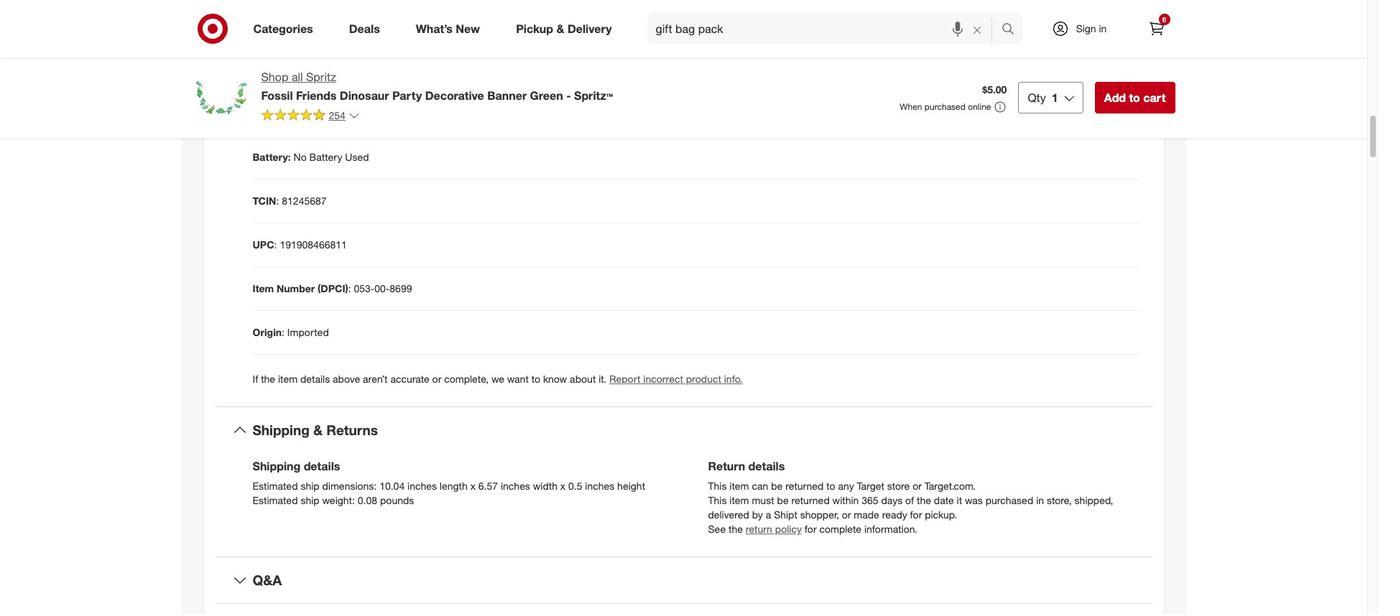 Task type: locate. For each thing, give the bounding box(es) containing it.
pickup & delivery link
[[504, 13, 630, 45]]

shipping down shipping & returns
[[253, 460, 301, 474]]

1 vertical spatial shipping
[[253, 460, 301, 474]]

0 vertical spatial &
[[557, 21, 565, 36]]

all
[[292, 70, 303, 84]]

1 vertical spatial for
[[805, 524, 817, 536]]

1 vertical spatial to
[[532, 373, 541, 386]]

0 vertical spatial estimated
[[253, 480, 298, 493]]

(dpci)
[[318, 283, 348, 295]]

the right of
[[917, 495, 932, 507]]

0 horizontal spatial or
[[433, 373, 442, 386]]

0 vertical spatial returned
[[786, 480, 824, 493]]

orientation:
[[253, 64, 309, 76]]

0 horizontal spatial inches
[[408, 480, 437, 493]]

used
[[345, 151, 369, 163]]

dinosaur
[[340, 88, 389, 103]]

estimated down shipping & returns
[[253, 480, 298, 493]]

banner
[[488, 88, 527, 103]]

in right sign
[[1100, 22, 1107, 35]]

1 vertical spatial returned
[[792, 495, 830, 507]]

estimated
[[253, 480, 298, 493], [253, 495, 298, 507]]

: left 81245687 at the left
[[276, 195, 279, 207]]

1 vertical spatial or
[[913, 480, 922, 493]]

complete,
[[444, 373, 489, 386]]

details inside shipping details estimated ship dimensions: 10.04 inches length x 6.57 inches width x 0.5 inches height estimated ship weight: 0.08 pounds
[[304, 460, 340, 474]]

shipping & returns button
[[215, 408, 1153, 454]]

origin : imported
[[253, 327, 329, 339]]

in left store,
[[1037, 495, 1045, 507]]

any
[[839, 480, 855, 493]]

2 shipping from the top
[[253, 460, 301, 474]]

must
[[752, 495, 775, 507]]

to inside return details this item can be returned to any target store or target.com. this item must be returned within 365 days of the date it was purchased in store, shipped, delivered by a shipt shopper, or made ready for pickup. see the return policy for complete information.
[[827, 480, 836, 493]]

store
[[888, 480, 910, 493]]

0 vertical spatial the
[[261, 373, 275, 386]]

see
[[708, 524, 726, 536]]

days
[[882, 495, 903, 507]]

shipping down if
[[253, 422, 310, 439]]

x left 0.5 at left bottom
[[561, 480, 566, 493]]

& left 'returns'
[[313, 422, 323, 439]]

2 horizontal spatial to
[[1130, 91, 1141, 105]]

1 horizontal spatial or
[[842, 509, 852, 521]]

1 horizontal spatial &
[[557, 21, 565, 36]]

to right the add
[[1130, 91, 1141, 105]]

1 vertical spatial the
[[917, 495, 932, 507]]

fossil
[[261, 88, 293, 103]]

0 horizontal spatial to
[[532, 373, 541, 386]]

& right pickup
[[557, 21, 565, 36]]

: left 191908466811
[[274, 239, 277, 251]]

know
[[543, 373, 567, 386]]

1 inches from the left
[[408, 480, 437, 493]]

& for pickup
[[557, 21, 565, 36]]

report incorrect product info. button
[[610, 373, 743, 387]]

details inside return details this item can be returned to any target store or target.com. this item must be returned within 365 days of the date it was purchased in store, shipped, delivered by a shipt shopper, or made ready for pickup. see the return policy for complete information.
[[749, 460, 785, 474]]

weight:
[[322, 495, 355, 507]]

1 horizontal spatial for
[[911, 509, 923, 521]]

policy
[[776, 524, 802, 536]]

tcin : 81245687
[[253, 195, 327, 207]]

1 estimated from the top
[[253, 480, 298, 493]]

q&a
[[253, 572, 282, 589]]

x left 6.57
[[471, 480, 476, 493]]

191908466811
[[280, 239, 347, 251]]

details left above
[[301, 373, 330, 386]]

or right accurate
[[433, 373, 442, 386]]

information.
[[865, 524, 918, 536]]

above
[[333, 373, 360, 386]]

0 vertical spatial item
[[278, 373, 298, 386]]

to left any
[[827, 480, 836, 493]]

2 horizontal spatial inches
[[585, 480, 615, 493]]

the down the delivered
[[729, 524, 743, 536]]

online
[[969, 101, 992, 112]]

0 vertical spatial in
[[1100, 22, 1107, 35]]

1 vertical spatial in
[[1037, 495, 1045, 507]]

1 horizontal spatial to
[[827, 480, 836, 493]]

deals
[[349, 21, 380, 36]]

shipping & returns
[[253, 422, 378, 439]]

0 vertical spatial this
[[708, 480, 727, 493]]

: for 81245687
[[276, 195, 279, 207]]

shipt
[[774, 509, 798, 521]]

1 vertical spatial &
[[313, 422, 323, 439]]

for down shopper,
[[805, 524, 817, 536]]

orientation: horizontal
[[253, 64, 358, 76]]

1 horizontal spatial in
[[1100, 22, 1107, 35]]

1 vertical spatial estimated
[[253, 495, 298, 507]]

0 vertical spatial or
[[433, 373, 442, 386]]

1 horizontal spatial purchased
[[986, 495, 1034, 507]]

item right if
[[278, 373, 298, 386]]

this up the delivered
[[708, 495, 727, 507]]

1 horizontal spatial x
[[561, 480, 566, 493]]

be right can
[[771, 480, 783, 493]]

purchased
[[925, 101, 966, 112], [986, 495, 1034, 507]]

if the item details above aren't accurate or complete, we want to know about it. report incorrect product info.
[[253, 373, 743, 386]]

0 vertical spatial ship
[[301, 480, 320, 493]]

for down of
[[911, 509, 923, 521]]

categories link
[[241, 13, 331, 45]]

for
[[911, 509, 923, 521], [805, 524, 817, 536]]

0 horizontal spatial &
[[313, 422, 323, 439]]

purchased inside return details this item can be returned to any target store or target.com. this item must be returned within 365 days of the date it was purchased in store, shipped, delivered by a shipt shopper, or made ready for pickup. see the return policy for complete information.
[[986, 495, 1034, 507]]

purchased right the was at the right bottom
[[986, 495, 1034, 507]]

ship left 'weight:'
[[301, 495, 320, 507]]

to right want
[[532, 373, 541, 386]]

shipping inside dropdown button
[[253, 422, 310, 439]]

pounds
[[380, 495, 414, 507]]

ship
[[301, 480, 320, 493], [301, 495, 320, 507]]

sign
[[1077, 22, 1097, 35]]

categories
[[253, 21, 313, 36]]

or
[[433, 373, 442, 386], [913, 480, 922, 493], [842, 509, 852, 521]]

0 horizontal spatial x
[[471, 480, 476, 493]]

: left the imported
[[282, 327, 285, 339]]

0 horizontal spatial in
[[1037, 495, 1045, 507]]

the right if
[[261, 373, 275, 386]]

0 vertical spatial to
[[1130, 91, 1141, 105]]

81245687
[[282, 195, 327, 207]]

2 vertical spatial or
[[842, 509, 852, 521]]

returned
[[786, 480, 824, 493], [792, 495, 830, 507]]

shipping for shipping details estimated ship dimensions: 10.04 inches length x 6.57 inches width x 0.5 inches height estimated ship weight: 0.08 pounds
[[253, 460, 301, 474]]

inches right 0.5 at left bottom
[[585, 480, 615, 493]]

inches right 6.57
[[501, 480, 530, 493]]

0 vertical spatial shipping
[[253, 422, 310, 439]]

details up dimensions:
[[304, 460, 340, 474]]

horizontal
[[312, 64, 358, 76]]

search button
[[995, 13, 1030, 47]]

ready
[[883, 509, 908, 521]]

2 horizontal spatial the
[[917, 495, 932, 507]]

shipping inside shipping details estimated ship dimensions: 10.04 inches length x 6.57 inches width x 0.5 inches height estimated ship weight: 0.08 pounds
[[253, 460, 301, 474]]

height
[[618, 480, 646, 493]]

2 x from the left
[[561, 480, 566, 493]]

estimated left 'weight:'
[[253, 495, 298, 507]]

10.04
[[380, 480, 405, 493]]

add to cart button
[[1095, 82, 1176, 114]]

or up of
[[913, 480, 922, 493]]

returns
[[327, 422, 378, 439]]

or down within
[[842, 509, 852, 521]]

return details this item can be returned to any target store or target.com. this item must be returned within 365 days of the date it was purchased in store, shipped, delivered by a shipt shopper, or made ready for pickup. see the return policy for complete information.
[[708, 460, 1114, 536]]

053-
[[354, 283, 375, 295]]

1 vertical spatial ship
[[301, 495, 320, 507]]

details
[[301, 373, 330, 386], [304, 460, 340, 474], [749, 460, 785, 474]]

qty 1
[[1028, 91, 1059, 105]]

inches up the pounds
[[408, 480, 437, 493]]

it.
[[599, 373, 607, 386]]

1 vertical spatial purchased
[[986, 495, 1034, 507]]

sign in
[[1077, 22, 1107, 35]]

1 shipping from the top
[[253, 422, 310, 439]]

1 horizontal spatial inches
[[501, 480, 530, 493]]

be up shipt
[[777, 495, 789, 507]]

& inside dropdown button
[[313, 422, 323, 439]]

6
[[1163, 15, 1167, 24]]

2 this from the top
[[708, 495, 727, 507]]

item left can
[[730, 480, 750, 493]]

shipping for shipping & returns
[[253, 422, 310, 439]]

1 vertical spatial this
[[708, 495, 727, 507]]

purchased right when
[[925, 101, 966, 112]]

2 vertical spatial the
[[729, 524, 743, 536]]

0 horizontal spatial the
[[261, 373, 275, 386]]

1 horizontal spatial the
[[729, 524, 743, 536]]

:
[[276, 195, 279, 207], [274, 239, 277, 251], [348, 283, 351, 295], [282, 327, 285, 339]]

the
[[261, 373, 275, 386], [917, 495, 932, 507], [729, 524, 743, 536]]

: left 053-
[[348, 283, 351, 295]]

0 vertical spatial for
[[911, 509, 923, 521]]

details up can
[[749, 460, 785, 474]]

1 ship from the top
[[301, 480, 320, 493]]

cart
[[1144, 91, 1166, 105]]

this down return
[[708, 480, 727, 493]]

item up the delivered
[[730, 495, 750, 507]]

ship left dimensions:
[[301, 480, 320, 493]]

2 vertical spatial to
[[827, 480, 836, 493]]

1 vertical spatial item
[[730, 480, 750, 493]]

0 vertical spatial purchased
[[925, 101, 966, 112]]

to
[[1130, 91, 1141, 105], [532, 373, 541, 386], [827, 480, 836, 493]]

0 horizontal spatial for
[[805, 524, 817, 536]]

in
[[1100, 22, 1107, 35], [1037, 495, 1045, 507]]



Task type: describe. For each thing, give the bounding box(es) containing it.
material:
[[253, 107, 295, 120]]

was
[[965, 495, 983, 507]]

2 estimated from the top
[[253, 495, 298, 507]]

$5.00
[[983, 84, 1007, 96]]

00-
[[375, 283, 390, 295]]

0 vertical spatial be
[[771, 480, 783, 493]]

when purchased online
[[900, 101, 992, 112]]

in inside return details this item can be returned to any target store or target.com. this item must be returned within 365 days of the date it was purchased in store, shipped, delivered by a shipt shopper, or made ready for pickup. see the return policy for complete information.
[[1037, 495, 1045, 507]]

we
[[492, 373, 505, 386]]

friends
[[296, 88, 337, 103]]

origin
[[253, 327, 282, 339]]

decorative
[[425, 88, 484, 103]]

item
[[253, 283, 274, 295]]

of
[[906, 495, 915, 507]]

sign in link
[[1040, 13, 1130, 45]]

incorrect
[[644, 373, 684, 386]]

report
[[610, 373, 641, 386]]

what's
[[416, 21, 453, 36]]

6.57
[[479, 480, 498, 493]]

inches
[[342, 20, 372, 32]]

add to cart
[[1105, 91, 1166, 105]]

upc
[[253, 239, 274, 251]]

: for imported
[[282, 327, 285, 339]]

info.
[[724, 373, 743, 386]]

: for 191908466811
[[274, 239, 277, 251]]

shipping details estimated ship dimensions: 10.04 inches length x 6.57 inches width x 0.5 inches height estimated ship weight: 0.08 pounds
[[253, 460, 646, 507]]

qty
[[1028, 91, 1047, 105]]

date
[[934, 495, 955, 507]]

length
[[440, 480, 468, 493]]

new
[[456, 21, 480, 36]]

item number (dpci) : 053-00-8699
[[253, 283, 412, 295]]

it
[[957, 495, 963, 507]]

store,
[[1047, 495, 1072, 507]]

a
[[766, 509, 772, 521]]

& for shipping
[[313, 422, 323, 439]]

q&a button
[[215, 558, 1153, 604]]

shop
[[261, 70, 289, 84]]

shopper,
[[801, 509, 840, 521]]

spritz™
[[574, 88, 613, 103]]

overall length: 62 inches
[[253, 20, 372, 32]]

can
[[752, 480, 769, 493]]

1 vertical spatial be
[[777, 495, 789, 507]]

delivery
[[568, 21, 612, 36]]

6 link
[[1141, 13, 1173, 45]]

what's new
[[416, 21, 480, 36]]

material: paper
[[253, 107, 324, 120]]

green
[[530, 88, 563, 103]]

battery
[[310, 151, 343, 163]]

battery:
[[253, 151, 291, 163]]

image of fossil friends dinosaur party decorative banner green - spritz™ image
[[192, 69, 250, 127]]

shipped,
[[1075, 495, 1114, 507]]

overall
[[253, 20, 286, 32]]

dimensions:
[[322, 480, 377, 493]]

no
[[294, 151, 307, 163]]

by
[[753, 509, 763, 521]]

search
[[995, 23, 1030, 37]]

return
[[746, 524, 773, 536]]

0 horizontal spatial purchased
[[925, 101, 966, 112]]

pickup
[[516, 21, 554, 36]]

254
[[329, 109, 346, 121]]

3 inches from the left
[[585, 480, 615, 493]]

8699
[[390, 283, 412, 295]]

delivered
[[708, 509, 750, 521]]

want
[[507, 373, 529, 386]]

0.5
[[569, 480, 583, 493]]

2 ship from the top
[[301, 495, 320, 507]]

tcin
[[253, 195, 276, 207]]

return policy link
[[746, 524, 802, 536]]

to inside button
[[1130, 91, 1141, 105]]

width
[[533, 480, 558, 493]]

1 x from the left
[[471, 480, 476, 493]]

1 this from the top
[[708, 480, 727, 493]]

spritz
[[306, 70, 336, 84]]

2 vertical spatial item
[[730, 495, 750, 507]]

number
[[277, 283, 315, 295]]

details for shipping
[[304, 460, 340, 474]]

details for return
[[749, 460, 785, 474]]

complete
[[820, 524, 862, 536]]

shop all spritz fossil friends dinosaur party decorative banner green - spritz™
[[261, 70, 613, 103]]

about
[[570, 373, 596, 386]]

upc : 191908466811
[[253, 239, 347, 251]]

aren't
[[363, 373, 388, 386]]

if
[[253, 373, 258, 386]]

what's new link
[[404, 13, 498, 45]]

party
[[393, 88, 422, 103]]

deals link
[[337, 13, 398, 45]]

2 horizontal spatial or
[[913, 480, 922, 493]]

product
[[686, 373, 722, 386]]

add
[[1105, 91, 1127, 105]]

when
[[900, 101, 923, 112]]

What can we help you find? suggestions appear below search field
[[647, 13, 1005, 45]]

2 inches from the left
[[501, 480, 530, 493]]



Task type: vqa. For each thing, say whether or not it's contained in the screenshot.
Material: Paper
yes



